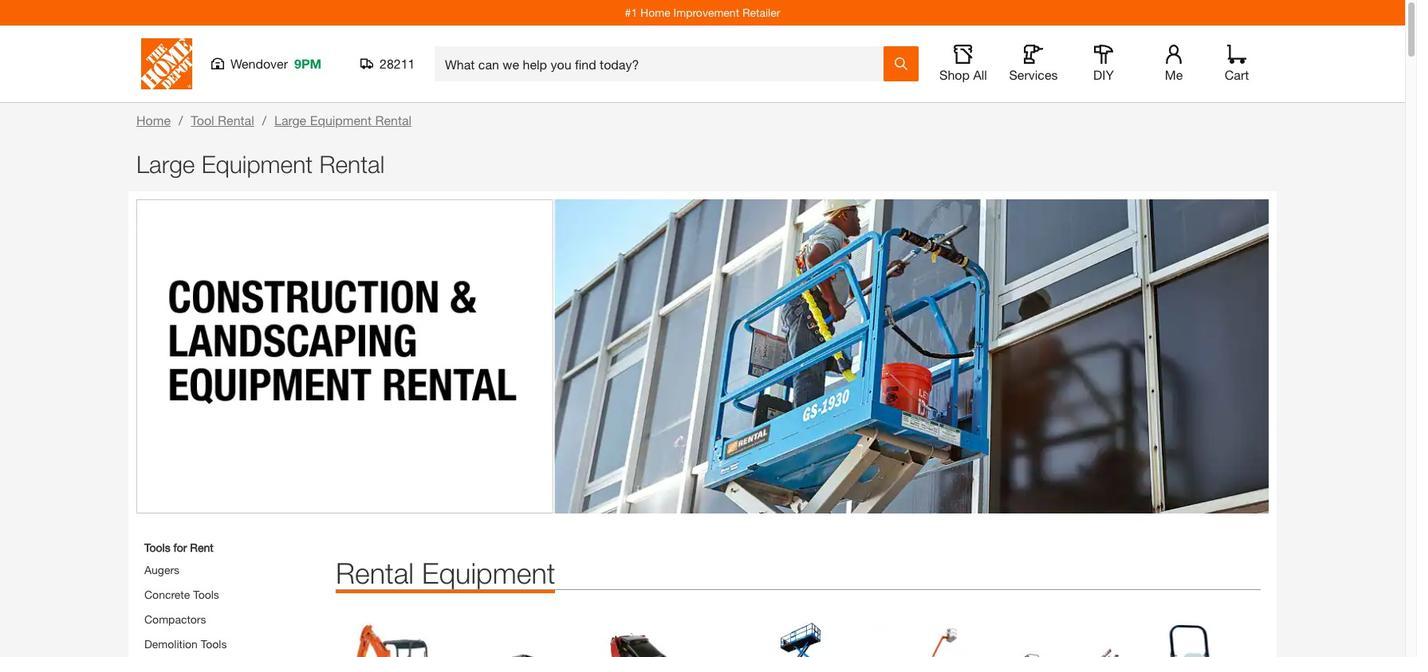 Task type: vqa. For each thing, say whether or not it's contained in the screenshot.
Concrete Tools on the left of page
yes



Task type: describe. For each thing, give the bounding box(es) containing it.
home link
[[136, 112, 171, 128]]

2 vertical spatial equipment
[[422, 556, 556, 591]]

0 vertical spatial large
[[275, 112, 307, 128]]

shop all button
[[938, 45, 989, 83]]

1 vertical spatial equipment
[[202, 150, 313, 178]]

cart
[[1225, 67, 1250, 82]]

#1
[[625, 6, 638, 19]]

diy
[[1094, 67, 1115, 82]]

concrete tools
[[144, 588, 219, 602]]

28211 button
[[361, 56, 416, 72]]

#1 home improvement retailer
[[625, 6, 781, 19]]

0 vertical spatial tools
[[144, 541, 170, 555]]

concrete tools link
[[144, 588, 219, 602]]

retailer
[[743, 6, 781, 19]]

9pm
[[294, 56, 322, 71]]

compactors
[[144, 613, 206, 627]]

concrete
[[144, 588, 190, 602]]

shop all
[[940, 67, 988, 82]]

28211
[[380, 56, 415, 71]]

mini skid steer image
[[605, 623, 723, 657]]

0 vertical spatial large equipment rental
[[275, 112, 412, 128]]

rental equipment
[[336, 556, 556, 591]]

tool rental link
[[191, 112, 254, 128]]

trenchers image
[[1008, 623, 1127, 657]]

rental up mini excavator image
[[336, 556, 414, 591]]

1 vertical spatial large
[[136, 150, 195, 178]]

tool rental
[[191, 112, 254, 128]]

demolition tools link
[[144, 638, 227, 651]]

augers
[[144, 564, 180, 577]]

wendover 9pm
[[231, 56, 322, 71]]

tool
[[191, 112, 214, 128]]

diy button
[[1079, 45, 1130, 83]]

the home depot logo image
[[141, 38, 192, 89]]



Task type: locate. For each thing, give the bounding box(es) containing it.
rental down 28211 "button"
[[375, 112, 412, 128]]

2 vertical spatial tools
[[201, 638, 227, 651]]

scissor lifts image
[[739, 623, 858, 657]]

mowers image
[[1143, 623, 1261, 657]]

large equipment rental down tool rental link on the top left of the page
[[136, 150, 385, 178]]

the indoor tools you need to get the job done - rent now image
[[136, 199, 1269, 514]]

services button
[[1008, 45, 1060, 83]]

tools for demolition
[[201, 638, 227, 651]]

mini excavator image
[[336, 623, 454, 657]]

large down home link
[[136, 150, 195, 178]]

me button
[[1149, 45, 1200, 83]]

large down wendover 9pm
[[275, 112, 307, 128]]

compactors link
[[144, 613, 206, 627]]

augers link
[[144, 564, 180, 577]]

cart link
[[1220, 45, 1255, 83]]

tools
[[144, 541, 170, 555], [193, 588, 219, 602], [201, 638, 227, 651]]

tools for concrete
[[193, 588, 219, 602]]

What can we help you find today? search field
[[445, 47, 883, 81]]

shop
[[940, 67, 970, 82]]

boom lifts image
[[874, 623, 992, 657]]

1 vertical spatial home
[[136, 112, 171, 128]]

home right #1
[[641, 6, 671, 19]]

wendover
[[231, 56, 288, 71]]

tools for rent
[[144, 541, 213, 555]]

1 vertical spatial large equipment rental
[[136, 150, 385, 178]]

equipment down tool rental link on the top left of the page
[[202, 150, 313, 178]]

rental down large equipment rental link
[[320, 150, 385, 178]]

me
[[1165, 67, 1183, 82]]

large equipment rental
[[275, 112, 412, 128], [136, 150, 385, 178]]

home left tool
[[136, 112, 171, 128]]

for
[[174, 541, 187, 555]]

demolition
[[144, 638, 198, 651]]

equipment down 9pm
[[310, 112, 372, 128]]

equipment
[[310, 112, 372, 128], [202, 150, 313, 178], [422, 556, 556, 591]]

demolition tools
[[144, 638, 227, 651]]

large equipment rental link
[[275, 112, 412, 128]]

rental
[[218, 112, 254, 128], [375, 112, 412, 128], [320, 150, 385, 178], [336, 556, 414, 591]]

tools right concrete
[[193, 588, 219, 602]]

rent
[[190, 541, 213, 555]]

services
[[1010, 67, 1058, 82]]

1 vertical spatial tools
[[193, 588, 219, 602]]

0 vertical spatial equipment
[[310, 112, 372, 128]]

improvement
[[674, 6, 740, 19]]

large
[[275, 112, 307, 128], [136, 150, 195, 178]]

skid steer image
[[470, 623, 589, 657]]

home
[[641, 6, 671, 19], [136, 112, 171, 128]]

tools up augers
[[144, 541, 170, 555]]

0 horizontal spatial large
[[136, 150, 195, 178]]

all
[[974, 67, 988, 82]]

equipment up skid steer image
[[422, 556, 556, 591]]

0 horizontal spatial home
[[136, 112, 171, 128]]

0 vertical spatial home
[[641, 6, 671, 19]]

1 horizontal spatial large
[[275, 112, 307, 128]]

rental right tool
[[218, 112, 254, 128]]

tools right demolition
[[201, 638, 227, 651]]

1 horizontal spatial home
[[641, 6, 671, 19]]

large equipment rental down 9pm
[[275, 112, 412, 128]]



